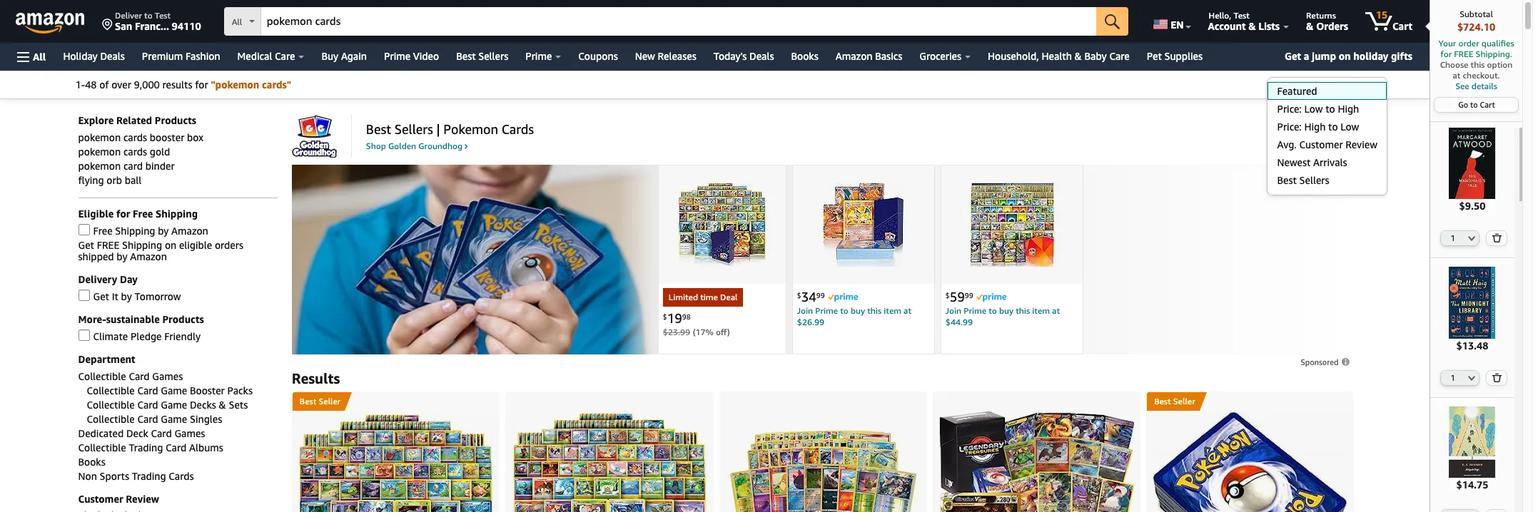 Task type: vqa. For each thing, say whether or not it's contained in the screenshot.
SEARCH ALL AMAZON BASICS search field
no



Task type: describe. For each thing, give the bounding box(es) containing it.
0 vertical spatial books link
[[783, 46, 827, 66]]

19
[[667, 311, 682, 326]]

1 for $9.50
[[1451, 234, 1455, 243]]

1 vertical spatial shipping
[[115, 225, 155, 237]]

option
[[1487, 59, 1513, 70]]

this inside your order qualifies for free shipping. choose this option at checkout. see details
[[1471, 59, 1485, 70]]

all button
[[11, 43, 52, 71]]

packs
[[227, 385, 253, 397]]

ball
[[125, 174, 142, 187]]

0 horizontal spatial review
[[126, 493, 159, 506]]

0 vertical spatial free
[[133, 208, 153, 220]]

2 care from the left
[[1109, 50, 1130, 62]]

books inside department collectible card games collectible card game booster packs collectible card game decks & sets collectible card game singles dedicated deck card games collectible trading card albums books non sports trading cards
[[78, 456, 105, 469]]

supplies
[[1164, 50, 1203, 62]]

san
[[115, 20, 132, 32]]

best sellers
[[456, 50, 508, 62]]

sellers for best sellers | pokemon cards
[[395, 121, 433, 137]]

best sellers | pokemon cards
[[366, 121, 534, 137]]

2 pokemon from the top
[[78, 146, 121, 158]]

checkbox image for free shipping by amazon
[[78, 224, 90, 236]]

deal
[[720, 292, 738, 303]]

today's deals link
[[705, 46, 783, 66]]

qualifies
[[1482, 38, 1514, 49]]

59
[[950, 289, 965, 305]]

0 vertical spatial games
[[152, 371, 183, 383]]

arrivals
[[1313, 157, 1347, 169]]

prime inside join prime to buy this item at $26.99
[[815, 306, 838, 316]]

amazon basics link
[[827, 46, 911, 66]]

products for sustainable
[[162, 314, 204, 326]]

this for 59
[[1016, 306, 1030, 316]]

0 vertical spatial cards
[[502, 121, 534, 137]]

1 vertical spatial trading
[[132, 471, 166, 483]]

health
[[1042, 50, 1072, 62]]

results
[[292, 370, 340, 387]]

prime link
[[517, 46, 570, 66]]

non
[[78, 471, 97, 483]]

gold
[[150, 146, 170, 158]]

get it by tomorrow
[[93, 291, 181, 303]]

item for 59
[[1032, 306, 1050, 316]]

related
[[116, 115, 152, 127]]

2 game from the top
[[161, 399, 187, 411]]

& inside department collectible card games collectible card game booster packs collectible card game decks & sets collectible card game singles dedicated deck card games collectible trading card albums books non sports trading cards
[[219, 399, 226, 411]]

go to cart
[[1458, 100, 1495, 109]]

1 vertical spatial customer
[[78, 493, 123, 506]]

get for get it by tomorrow
[[93, 291, 109, 303]]

1 vertical spatial amazon
[[171, 225, 208, 237]]

sellers inside featured price: low to high price: high to low avg. customer review newest arrivals best sellers
[[1299, 174, 1329, 187]]

2 price: from the top
[[1277, 121, 1302, 133]]

customer inside featured price: low to high price: high to low avg. customer review newest arrivals best sellers
[[1299, 139, 1343, 151]]

groceries
[[919, 50, 961, 62]]

it
[[112, 291, 118, 303]]

books inside navigation navigation
[[791, 50, 818, 62]]

featured option
[[1266, 82, 1387, 100]]

household, health & baby care
[[988, 50, 1130, 62]]

price: low to high link
[[1267, 100, 1387, 118]]

the handmaid&#39;s tale image
[[1437, 128, 1508, 199]]

orders
[[215, 239, 243, 252]]

on inside navigation
[[1339, 50, 1351, 62]]

1 vertical spatial high
[[1304, 121, 1326, 133]]

deliver
[[115, 10, 142, 21]]

$23.99
[[663, 327, 690, 338]]

join prime to buy this item at $26.99 link
[[797, 306, 930, 328]]

0 vertical spatial shipping
[[156, 208, 198, 220]]

dedicated deck card games link
[[78, 428, 205, 440]]

basics
[[875, 50, 902, 62]]

checkbox image for get it by tomorrow
[[78, 290, 90, 302]]

list box containing featured
[[1266, 82, 1387, 189]]

free shipping by amazon get free shipping on eligible orders shipped by amazon
[[78, 225, 243, 263]]

free inside free shipping by amazon get free shipping on eligible orders shipped by amazon
[[93, 225, 112, 237]]

best seller link for sponsored ad - ultra rare starter bundle | 100+ authentic cards | 1x ultra rare guaranteed | legendary, vstar, vmax, v, g... image
[[293, 392, 499, 411]]

over
[[112, 79, 131, 91]]

seller for sponsored ad - ultra rare starter bundle | 100+ authentic cards | 1x ultra rare guaranteed | legendary, vstar, vmax, v, g... image
[[319, 396, 341, 407]]

off)
[[716, 327, 730, 338]]

0 vertical spatial low
[[1304, 103, 1323, 115]]

join prime to buy this item at $26.99
[[797, 306, 911, 328]]

99 for 34
[[816, 292, 825, 300]]

94110‌
[[172, 20, 201, 32]]

collectible card game singles link
[[87, 414, 222, 426]]

buy again
[[322, 50, 367, 62]]

collectible trading card albums link
[[78, 442, 223, 454]]

again
[[341, 50, 367, 62]]

deals for holiday deals
[[100, 50, 125, 62]]

sponsored
[[1301, 357, 1339, 367]]

order
[[1458, 38, 1479, 49]]

avg.
[[1277, 139, 1297, 151]]

card
[[123, 160, 143, 172]]

cards inside department collectible card games collectible card game booster packs collectible card game decks & sets collectible card game singles dedicated deck card games collectible trading card albums books non sports trading cards
[[169, 471, 194, 483]]

premium fashion
[[142, 50, 220, 62]]

0 vertical spatial dropdown image
[[1340, 82, 1347, 88]]

0 vertical spatial cart
[[1392, 20, 1412, 32]]

coupons
[[578, 50, 618, 62]]

see details link
[[1437, 81, 1515, 91]]

see
[[1455, 81, 1469, 91]]

releases
[[658, 50, 696, 62]]

card up dedicated deck card games link
[[137, 414, 158, 426]]

get inside free shipping by amazon get free shipping on eligible orders shipped by amazon
[[78, 239, 94, 252]]

free inside your order qualifies for free shipping. choose this option at checkout. see details
[[1454, 49, 1473, 59]]

pet supplies link
[[1138, 46, 1211, 66]]

booster
[[190, 385, 225, 397]]

checkout.
[[1463, 70, 1500, 81]]

time
[[700, 292, 718, 303]]

best sellers | pokemon cards link
[[366, 121, 534, 138]]

newest
[[1277, 157, 1311, 169]]

booster
[[150, 132, 184, 144]]

best inside featured price: low to high price: high to low avg. customer review newest arrivals best sellers
[[1277, 174, 1297, 187]]

pokemon tcg: random cards from every series, 50 cards in each lot image
[[1153, 411, 1348, 512]]

explore related products pokemon cards booster box pokemon cards gold pokemon card binder flying orb ball
[[78, 115, 203, 187]]

card left albums
[[166, 442, 187, 454]]

fashion
[[186, 50, 220, 62]]

results
[[162, 79, 192, 91]]

1 cards from the top
[[123, 132, 147, 144]]

friendly
[[164, 331, 201, 343]]

34
[[801, 289, 816, 305]]

delivery day
[[78, 274, 138, 286]]

new
[[635, 50, 655, 62]]

1 vertical spatial for
[[195, 79, 208, 91]]

eligible
[[179, 239, 212, 252]]

free inside free shipping by amazon get free shipping on eligible orders shipped by amazon
[[97, 239, 119, 252]]

by for shipping
[[158, 225, 169, 237]]

shipping.
[[1476, 49, 1512, 59]]

prime video
[[384, 50, 439, 62]]

limited time deal
[[669, 292, 738, 303]]

$26.99
[[797, 317, 824, 328]]

1 pokemon from the top
[[78, 132, 121, 144]]

hello,
[[1209, 10, 1231, 21]]

card down collectible card game singles link
[[151, 428, 172, 440]]

explore
[[78, 115, 114, 127]]

orders
[[1316, 20, 1348, 32]]

eligible for prime. image for 34
[[828, 294, 858, 302]]

today's deals
[[713, 50, 774, 62]]

flying
[[78, 174, 104, 187]]

sellers for best sellers
[[478, 50, 508, 62]]

All search field
[[224, 7, 1128, 37]]

franc...
[[135, 20, 169, 32]]

1 vertical spatial low
[[1341, 121, 1359, 133]]

sponsored ad - ultra rare starter bundle | 100+ authentic cards | 1x ultra rare guaranteed | legendary, vstar, vmax, v, g... image
[[298, 415, 493, 512]]

tomorrow
[[135, 291, 181, 303]]

malgudi days (penguin classics) image
[[1437, 407, 1508, 478]]

shop golden
[[366, 141, 418, 152]]

go
[[1458, 100, 1468, 109]]

0 horizontal spatial books link
[[78, 456, 105, 469]]



Task type: locate. For each thing, give the bounding box(es) containing it.
3 game from the top
[[161, 414, 187, 426]]

pledge
[[131, 331, 162, 343]]

all down amazon image
[[33, 50, 46, 62]]

2 vertical spatial for
[[116, 208, 130, 220]]

2 horizontal spatial for
[[1440, 49, 1452, 59]]

low down featured option
[[1304, 103, 1323, 115]]

1 vertical spatial books
[[78, 456, 105, 469]]

1 horizontal spatial this
[[1016, 306, 1030, 316]]

amazon up eligible
[[171, 225, 208, 237]]

en link
[[1145, 4, 1197, 39]]

best seller group
[[293, 392, 345, 411], [1147, 392, 1199, 411]]

buy inside join prime to buy this item at $44.99
[[999, 306, 1014, 316]]

en
[[1171, 19, 1184, 31]]

all inside search field
[[232, 16, 242, 27]]

books right today's deals
[[791, 50, 818, 62]]

get down eligible
[[78, 239, 94, 252]]

99 inside $ 59 99
[[965, 292, 973, 300]]

this inside join prime to buy this item at $44.99
[[1016, 306, 1030, 316]]

featured inside featured price: low to high price: high to low avg. customer review newest arrivals best sellers
[[1277, 85, 1317, 97]]

price: up avg.
[[1277, 121, 1302, 133]]

cards down "related"
[[123, 132, 147, 144]]

prime up $26.99
[[815, 306, 838, 316]]

to inside join prime to buy this item at $26.99
[[840, 306, 848, 316]]

eligible for prime. image up join prime to buy this item at $44.99
[[976, 294, 1006, 302]]

best inside "best sellers | pokemon cards" link
[[366, 121, 391, 137]]

choose
[[1440, 59, 1468, 70]]

by right it
[[121, 291, 132, 303]]

dropdown image
[[1340, 82, 1347, 88], [1468, 375, 1476, 381]]

to inside 'deliver to test san franc... 94110‌'
[[144, 10, 152, 21]]

free down eligible
[[97, 239, 119, 252]]

"pokemon
[[211, 79, 259, 91]]

1 horizontal spatial $
[[797, 292, 801, 300]]

by up day
[[117, 251, 127, 263]]

for right results
[[195, 79, 208, 91]]

0 horizontal spatial low
[[1304, 103, 1323, 115]]

test right hello,
[[1234, 10, 1250, 21]]

1 horizontal spatial at
[[1052, 306, 1060, 316]]

1 vertical spatial free
[[93, 225, 112, 237]]

checkbox image down delivery
[[78, 290, 90, 302]]

None submit
[[1096, 7, 1128, 36], [1487, 231, 1507, 246], [1487, 371, 1507, 385], [1487, 510, 1507, 512], [1096, 7, 1128, 36], [1487, 231, 1507, 246], [1487, 371, 1507, 385], [1487, 510, 1507, 512]]

$14.75
[[1456, 479, 1488, 491]]

1 vertical spatial game
[[161, 399, 187, 411]]

& left lists
[[1248, 20, 1256, 32]]

sponsored ad - limited edition golden deck box bundle | 100+ assorted authentic cards | guaranteed gold secret rare, 2 ult... image
[[939, 411, 1134, 512]]

1 for $13.48
[[1451, 373, 1455, 382]]

gifts
[[1391, 50, 1412, 62]]

newest arrivals link
[[1267, 154, 1387, 172]]

card up collectible card game singles link
[[137, 399, 158, 411]]

0 vertical spatial for
[[1440, 49, 1452, 59]]

0 vertical spatial free
[[1454, 49, 1473, 59]]

best seller link for pokemon tcg: random cards from every series, 50 cards in each lot image
[[1147, 392, 1354, 411]]

2 buy from the left
[[999, 306, 1014, 316]]

1 best seller link from the left
[[293, 392, 499, 411]]

2 vertical spatial shipping
[[122, 239, 162, 252]]

deck
[[126, 428, 148, 440]]

join up $26.99
[[797, 306, 813, 316]]

this inside join prime to buy this item at $26.99
[[867, 306, 882, 316]]

0 horizontal spatial best seller link
[[293, 392, 499, 411]]

sponsored ad - ultra rare deluxe bundle | 100+ authentic cards with 2 guaranteed ultra rares | plus 10 bonus rares or holo... image
[[512, 413, 707, 512]]

shop
[[366, 141, 386, 152]]

1 horizontal spatial cart
[[1480, 100, 1495, 109]]

deals for today's deals
[[749, 50, 774, 62]]

2 test from the left
[[1234, 10, 1250, 21]]

99 up $44.99
[[965, 292, 973, 300]]

1 horizontal spatial eligible for prime. image
[[976, 294, 1006, 302]]

0 horizontal spatial customer
[[78, 493, 123, 506]]

get inside get it by tomorrow link
[[93, 291, 109, 303]]

1 vertical spatial pokemon
[[78, 146, 121, 158]]

books up the non
[[78, 456, 105, 469]]

1 horizontal spatial 99
[[965, 292, 973, 300]]

0 vertical spatial on
[[1339, 50, 1351, 62]]

0 vertical spatial get
[[1285, 50, 1301, 62]]

2 horizontal spatial $
[[946, 292, 950, 300]]

& inside returns & orders
[[1306, 20, 1314, 32]]

this for 34
[[867, 306, 882, 316]]

1 horizontal spatial for
[[195, 79, 208, 91]]

review up arrivals
[[1346, 139, 1377, 151]]

amazon image
[[16, 13, 85, 34]]

subtotal $724.10
[[1457, 9, 1495, 33]]

checkbox image down eligible
[[78, 224, 90, 236]]

1 vertical spatial cards
[[123, 146, 147, 158]]

low
[[1304, 103, 1323, 115], [1341, 121, 1359, 133]]

at inside join prime to buy this item at $26.99
[[904, 306, 911, 316]]

99 inside $ 34 99
[[816, 292, 825, 300]]

2 1 from the top
[[1451, 373, 1455, 382]]

0 vertical spatial customer
[[1299, 139, 1343, 151]]

list box
[[1266, 82, 1387, 189]]

$13.48
[[1456, 339, 1488, 352]]

1-
[[75, 79, 85, 91]]

$ 34 99
[[797, 289, 825, 305]]

amazon basics
[[836, 50, 902, 62]]

for left 'order'
[[1440, 49, 1452, 59]]

best
[[456, 50, 476, 62], [366, 121, 391, 137], [1277, 174, 1297, 187], [300, 396, 316, 407], [1154, 396, 1171, 407]]

item inside join prime to buy this item at $26.99
[[884, 306, 901, 316]]

care up cards"
[[275, 50, 295, 62]]

2 vertical spatial amazon
[[130, 251, 167, 263]]

$ up $26.99
[[797, 292, 801, 300]]

0 horizontal spatial care
[[275, 50, 295, 62]]

get it by tomorrow link
[[78, 290, 181, 303]]

1 horizontal spatial best sellers link
[[1267, 172, 1387, 189]]

2 best seller group from the left
[[1147, 392, 1199, 411]]

$ up $23.99
[[663, 313, 667, 321]]

eligible for prime. image for 59
[[976, 294, 1006, 302]]

0 horizontal spatial join
[[797, 306, 813, 316]]

care
[[275, 50, 295, 62], [1109, 50, 1130, 62]]

prime right best sellers
[[525, 50, 552, 62]]

0 horizontal spatial free
[[93, 225, 112, 237]]

2 best seller from the left
[[1154, 396, 1195, 407]]

join prime to buy this item at $44.99
[[946, 306, 1060, 328]]

medical care link
[[229, 46, 313, 66]]

climate
[[93, 331, 128, 343]]

0 vertical spatial review
[[1346, 139, 1377, 151]]

buy for 59
[[999, 306, 1014, 316]]

0 horizontal spatial $
[[663, 313, 667, 321]]

best sellers link right the video on the left of page
[[448, 46, 517, 66]]

video
[[413, 50, 439, 62]]

at for 59
[[1052, 306, 1060, 316]]

free up checkout.
[[1454, 49, 1473, 59]]

$ 59 99
[[946, 289, 973, 305]]

avg. customer review link
[[1267, 136, 1387, 154]]

all
[[232, 16, 242, 27], [33, 50, 46, 62]]

Search Amazon text field
[[261, 8, 1096, 35]]

1 game from the top
[[161, 385, 187, 397]]

deliver to test san franc... 94110‌
[[115, 10, 201, 32]]

join inside join prime to buy this item at $44.99
[[946, 306, 961, 316]]

best inside navigation navigation
[[456, 50, 476, 62]]

sellers down the "newest arrivals" link on the right
[[1299, 174, 1329, 187]]

0 vertical spatial sellers
[[478, 50, 508, 62]]

get left a
[[1285, 50, 1301, 62]]

0 vertical spatial products
[[155, 115, 196, 127]]

high down featured link
[[1338, 103, 1359, 115]]

1 vertical spatial cart
[[1480, 100, 1495, 109]]

dropdown image up price: low to high link
[[1340, 82, 1347, 88]]

best seller group for sponsored ad - ultra rare starter bundle | 100+ authentic cards | 1x ultra rare guaranteed | legendary, vstar, vmax, v, g... image
[[293, 392, 345, 411]]

trading down dedicated deck card games link
[[129, 442, 163, 454]]

0 horizontal spatial best seller
[[300, 396, 341, 407]]

medical
[[237, 50, 272, 62]]

join up $44.99
[[946, 306, 961, 316]]

deals up of on the top
[[100, 50, 125, 62]]

seller
[[319, 396, 341, 407], [1173, 396, 1195, 407]]

care right 'baby' at right top
[[1109, 50, 1130, 62]]

1 test from the left
[[155, 10, 171, 21]]

1 horizontal spatial review
[[1346, 139, 1377, 151]]

$ inside $ 19 98 $23.99 (17% off)
[[663, 313, 667, 321]]

your
[[1438, 38, 1456, 49]]

holiday
[[63, 50, 98, 62]]

at inside your order qualifies for free shipping. choose this option at checkout. see details
[[1453, 70, 1461, 81]]

best sellers link
[[448, 46, 517, 66], [1267, 172, 1387, 189]]

sponsored ad - lightning card collection's ultra rare bundle- 50 cards that inculdes (2 foil cards and 2 rare cards, 1 ran... image
[[725, 430, 921, 512]]

1 horizontal spatial books
[[791, 50, 818, 62]]

1 vertical spatial free
[[97, 239, 119, 252]]

customer review element
[[78, 510, 146, 512]]

join
[[797, 306, 813, 316], [946, 306, 961, 316]]

1 vertical spatial games
[[174, 428, 205, 440]]

|
[[436, 121, 440, 137]]

amazon left basics
[[836, 50, 872, 62]]

1 99 from the left
[[816, 292, 825, 300]]

0 horizontal spatial 99
[[816, 292, 825, 300]]

game down collectible card game booster packs link
[[161, 399, 187, 411]]

review down non sports trading cards link
[[126, 493, 159, 506]]

buy inside join prime to buy this item at $26.99
[[851, 306, 865, 316]]

collectible card game decks & sets link
[[87, 399, 248, 411]]

$ inside $ 34 99
[[797, 292, 801, 300]]

1 vertical spatial best sellers link
[[1267, 172, 1387, 189]]

1 vertical spatial by
[[117, 251, 127, 263]]

deals right today's
[[749, 50, 774, 62]]

games down singles
[[174, 428, 205, 440]]

1 horizontal spatial best seller link
[[1147, 392, 1354, 411]]

delete image
[[1492, 234, 1502, 243]]

card down collectible card games link
[[137, 385, 158, 397]]

game down collectible card game decks & sets link
[[161, 414, 187, 426]]

1 vertical spatial dropdown image
[[1468, 375, 1476, 381]]

0 vertical spatial game
[[161, 385, 187, 397]]

dropdown image left delete image
[[1468, 375, 1476, 381]]

2 item from the left
[[1032, 306, 1050, 316]]

high
[[1338, 103, 1359, 115], [1304, 121, 1326, 133]]

deals inside "link"
[[100, 50, 125, 62]]

$44.99
[[946, 317, 973, 328]]

best seller group for pokemon tcg: random cards from every series, 50 cards in each lot image
[[1147, 392, 1199, 411]]

0 vertical spatial all
[[232, 16, 242, 27]]

1 horizontal spatial buy
[[999, 306, 1014, 316]]

2 vertical spatial by
[[121, 291, 132, 303]]

1 price: from the top
[[1277, 103, 1302, 115]]

get for get a jump on holiday gifts
[[1285, 50, 1301, 62]]

best sellers link for prime video
[[448, 46, 517, 66]]

card up collectible card game booster packs link
[[129, 371, 150, 383]]

1-48 of over 9,000 results for "pokemon cards"
[[75, 79, 291, 91]]

prime inside join prime to buy this item at $44.99
[[964, 306, 986, 316]]

limited time deal link
[[663, 289, 743, 307]]

best seller for pokemon tcg: random cards from every series, 50 cards in each lot image
[[1154, 396, 1195, 407]]

games up collectible card game booster packs link
[[152, 371, 183, 383]]

a
[[1304, 50, 1309, 62]]

$ for 34
[[797, 292, 801, 300]]

1 best seller from the left
[[300, 396, 341, 407]]

& left "orders"
[[1306, 20, 1314, 32]]

2 cards from the top
[[123, 146, 147, 158]]

0 horizontal spatial high
[[1304, 121, 1326, 133]]

0 vertical spatial high
[[1338, 103, 1359, 115]]

best seller link up pokemon tcg: random cards from every series, 50 cards in each lot image
[[1147, 392, 1354, 411]]

2 99 from the left
[[965, 292, 973, 300]]

1 care from the left
[[275, 50, 295, 62]]

test left 94110‌
[[155, 10, 171, 21]]

1 join from the left
[[797, 306, 813, 316]]

the midnight library: a gma book club pick (a novel) image
[[1437, 267, 1508, 339]]

2 join from the left
[[946, 306, 961, 316]]

item inside join prime to buy this item at $44.99
[[1032, 306, 1050, 316]]

1 left delete image
[[1451, 373, 1455, 382]]

prime up $44.99
[[964, 306, 986, 316]]

join inside join prime to buy this item at $26.99
[[797, 306, 813, 316]]

free up free shipping by amazon get free shipping on eligible orders shipped by amazon on the left
[[133, 208, 153, 220]]

1 vertical spatial checkbox image
[[78, 290, 90, 302]]

0 horizontal spatial at
[[904, 306, 911, 316]]

groceries link
[[911, 46, 979, 66]]

3 pokemon from the top
[[78, 160, 121, 172]]

cards up card
[[123, 146, 147, 158]]

1 deals from the left
[[100, 50, 125, 62]]

explore related products element
[[78, 132, 278, 187]]

all up medical
[[232, 16, 242, 27]]

item for 34
[[884, 306, 901, 316]]

dedicated
[[78, 428, 124, 440]]

test inside 'deliver to test san franc... 94110‌'
[[155, 10, 171, 21]]

for inside your order qualifies for free shipping. choose this option at checkout. see details
[[1440, 49, 1452, 59]]

navigation navigation
[[0, 0, 1522, 512]]

2 best seller link from the left
[[1147, 392, 1354, 411]]

0 horizontal spatial amazon
[[130, 251, 167, 263]]

get left it
[[93, 291, 109, 303]]

0 vertical spatial books
[[791, 50, 818, 62]]

eligible
[[78, 208, 114, 220]]

binder
[[145, 160, 175, 172]]

best seller
[[300, 396, 341, 407], [1154, 396, 1195, 407]]

$724.10
[[1457, 21, 1495, 33]]

for right eligible
[[116, 208, 130, 220]]

&
[[1248, 20, 1256, 32], [1306, 20, 1314, 32], [1075, 50, 1082, 62], [219, 399, 226, 411]]

books link right today's deals
[[783, 46, 827, 66]]

0 horizontal spatial seller
[[319, 396, 341, 407]]

on left eligible
[[165, 239, 176, 252]]

review inside featured price: low to high price: high to low avg. customer review newest arrivals best sellers
[[1346, 139, 1377, 151]]

baby
[[1084, 50, 1107, 62]]

cards right the pokemon
[[502, 121, 534, 137]]

get
[[1285, 50, 1301, 62], [78, 239, 94, 252], [93, 291, 109, 303]]

best sellers link for newest arrivals
[[1267, 172, 1387, 189]]

medical care
[[237, 50, 295, 62]]

1 vertical spatial products
[[162, 314, 204, 326]]

$ for 59
[[946, 292, 950, 300]]

to inside join prime to buy this item at $44.99
[[989, 306, 997, 316]]

2 vertical spatial pokemon
[[78, 160, 121, 172]]

game up collectible card game decks & sets link
[[161, 385, 187, 397]]

checkbox image
[[78, 224, 90, 236], [78, 290, 90, 302]]

1 horizontal spatial high
[[1338, 103, 1359, 115]]

0 horizontal spatial best sellers link
[[448, 46, 517, 66]]

sort by: featured
[[1273, 80, 1336, 90]]

0 vertical spatial cards
[[123, 132, 147, 144]]

cards down albums
[[169, 471, 194, 483]]

0 horizontal spatial eligible for prime. image
[[828, 294, 858, 302]]

at inside join prime to buy this item at $44.99
[[1052, 306, 1060, 316]]

2 horizontal spatial sellers
[[1299, 174, 1329, 187]]

test
[[155, 10, 171, 21], [1234, 10, 1250, 21]]

2 seller from the left
[[1173, 396, 1195, 407]]

collectible card game booster packs link
[[87, 385, 253, 397]]

books link up the non
[[78, 456, 105, 469]]

pokemon
[[443, 121, 498, 137]]

2 checkbox image from the top
[[78, 290, 90, 302]]

1 eligible for prime. image from the left
[[828, 294, 858, 302]]

sellers inside navigation navigation
[[478, 50, 508, 62]]

price:
[[1277, 103, 1302, 115], [1277, 121, 1302, 133]]

free
[[133, 208, 153, 220], [93, 225, 112, 237]]

products for related
[[155, 115, 196, 127]]

prime left the video on the left of page
[[384, 50, 410, 62]]

this
[[1471, 59, 1485, 70], [867, 306, 882, 316], [1016, 306, 1030, 316]]

best seller for sponsored ad - ultra rare starter bundle | 100+ authentic cards | 1x ultra rare guaranteed | legendary, vstar, vmax, v, g... image
[[300, 396, 341, 407]]

today's
[[713, 50, 747, 62]]

$ up $44.99
[[946, 292, 950, 300]]

holiday
[[1353, 50, 1388, 62]]

prime
[[384, 50, 410, 62], [525, 50, 552, 62], [815, 306, 838, 316], [964, 306, 986, 316]]

customer up customer review element
[[78, 493, 123, 506]]

1 horizontal spatial seller
[[1173, 396, 1195, 407]]

1 vertical spatial cards
[[169, 471, 194, 483]]

on right jump
[[1339, 50, 1351, 62]]

checkbox image
[[78, 330, 90, 341]]

0 horizontal spatial best seller group
[[293, 392, 345, 411]]

featured
[[1305, 80, 1336, 90], [1277, 85, 1317, 97]]

2 deals from the left
[[749, 50, 774, 62]]

1 buy from the left
[[851, 306, 865, 316]]

1 horizontal spatial best seller
[[1154, 396, 1195, 407]]

99 up $26.99
[[816, 292, 825, 300]]

game
[[161, 385, 187, 397], [161, 399, 187, 411], [161, 414, 187, 426]]

get inside get a jump on holiday gifts link
[[1285, 50, 1301, 62]]

0 vertical spatial checkbox image
[[78, 224, 90, 236]]

coupons link
[[570, 46, 626, 66]]

join for 59
[[946, 306, 961, 316]]

1 checkbox image from the top
[[78, 224, 90, 236]]

eligible for prime. image
[[828, 294, 858, 302], [976, 294, 1006, 302]]

sellers
[[478, 50, 508, 62], [395, 121, 433, 137], [1299, 174, 1329, 187]]

1 horizontal spatial customer
[[1299, 139, 1343, 151]]

best seller link up sponsored ad - ultra rare starter bundle | 100+ authentic cards | 1x ultra rare guaranteed | legendary, vstar, vmax, v, g... image
[[293, 392, 499, 411]]

all inside button
[[33, 50, 46, 62]]

games
[[152, 371, 183, 383], [174, 428, 205, 440]]

0 horizontal spatial test
[[155, 10, 171, 21]]

1 horizontal spatial cards
[[502, 121, 534, 137]]

shipping
[[156, 208, 198, 220], [115, 225, 155, 237], [122, 239, 162, 252]]

1 vertical spatial all
[[33, 50, 46, 62]]

free down eligible
[[93, 225, 112, 237]]

1 best seller group from the left
[[293, 392, 345, 411]]

trading down collectible trading card albums link
[[132, 471, 166, 483]]

1 left dropdown image
[[1451, 234, 1455, 243]]

1 vertical spatial on
[[165, 239, 176, 252]]

dropdown image
[[1468, 236, 1476, 241]]

join for 34
[[797, 306, 813, 316]]

1 item from the left
[[884, 306, 901, 316]]

0 vertical spatial by
[[158, 225, 169, 237]]

prime video link
[[375, 46, 448, 66]]

$ inside $ 59 99
[[946, 292, 950, 300]]

low down price: low to high link
[[1341, 121, 1359, 133]]

by for it
[[121, 291, 132, 303]]

1 seller from the left
[[319, 396, 341, 407]]

cart down the "details"
[[1480, 100, 1495, 109]]

& left sets
[[219, 399, 226, 411]]

99 for 59
[[965, 292, 973, 300]]

0 vertical spatial 1
[[1451, 234, 1455, 243]]

collectible
[[78, 371, 126, 383], [87, 385, 135, 397], [87, 399, 135, 411], [87, 414, 135, 426], [78, 442, 126, 454]]

holiday deals
[[63, 50, 125, 62]]

join prime to buy this item at $44.99 link
[[946, 306, 1078, 328]]

by down eligible for free shipping
[[158, 225, 169, 237]]

household, health & baby care link
[[979, 46, 1138, 66]]

high down price: low to high link
[[1304, 121, 1326, 133]]

products up friendly
[[162, 314, 204, 326]]

at
[[1453, 70, 1461, 81], [904, 306, 911, 316], [1052, 306, 1060, 316]]

0 vertical spatial best sellers link
[[448, 46, 517, 66]]

0 horizontal spatial cards
[[169, 471, 194, 483]]

1 horizontal spatial join
[[946, 306, 961, 316]]

climate pledge friendly
[[93, 331, 201, 343]]

1 horizontal spatial best seller group
[[1147, 392, 1199, 411]]

sellers up golden
[[395, 121, 433, 137]]

2 vertical spatial game
[[161, 414, 187, 426]]

department element
[[78, 371, 278, 483]]

2 eligible for prime. image from the left
[[976, 294, 1006, 302]]

cards"
[[262, 79, 291, 91]]

at for 34
[[904, 306, 911, 316]]

sellers left prime link
[[478, 50, 508, 62]]

0 horizontal spatial on
[[165, 239, 176, 252]]

on inside free shipping by amazon get free shipping on eligible orders shipped by amazon
[[165, 239, 176, 252]]

products inside explore related products pokemon cards booster box pokemon cards gold pokemon card binder flying orb ball
[[155, 115, 196, 127]]

1 horizontal spatial test
[[1234, 10, 1250, 21]]

products up booster
[[155, 115, 196, 127]]

eligible for free shipping
[[78, 208, 198, 220]]

buy for 34
[[851, 306, 865, 316]]

price: down by:
[[1277, 103, 1302, 115]]

cart right 15
[[1392, 20, 1412, 32]]

decks
[[190, 399, 216, 411]]

eligible for prime. image up join prime to buy this item at $26.99
[[828, 294, 858, 302]]

by inside get it by tomorrow link
[[121, 291, 132, 303]]

1 horizontal spatial dropdown image
[[1468, 375, 1476, 381]]

customer up the "newest arrivals" link on the right
[[1299, 139, 1343, 151]]

household,
[[988, 50, 1039, 62]]

0 horizontal spatial buy
[[851, 306, 865, 316]]

new releases link
[[626, 46, 705, 66]]

amazon up day
[[130, 251, 167, 263]]

0 horizontal spatial deals
[[100, 50, 125, 62]]

details
[[1472, 81, 1497, 91]]

2 horizontal spatial this
[[1471, 59, 1485, 70]]

checkbox image inside get it by tomorrow link
[[78, 290, 90, 302]]

1 1 from the top
[[1451, 234, 1455, 243]]

& left 'baby' at right top
[[1075, 50, 1082, 62]]

0 vertical spatial trading
[[129, 442, 163, 454]]

best sellers link down arrivals
[[1267, 172, 1387, 189]]

1 horizontal spatial deals
[[749, 50, 774, 62]]

1 horizontal spatial amazon
[[171, 225, 208, 237]]

amazon inside navigation navigation
[[836, 50, 872, 62]]

1 vertical spatial sellers
[[395, 121, 433, 137]]

delete image
[[1492, 373, 1502, 382]]

0 horizontal spatial for
[[116, 208, 130, 220]]

your order qualifies for free shipping. choose this option at checkout. see details
[[1438, 38, 1514, 91]]

buy
[[322, 50, 338, 62]]

seller for pokemon tcg: random cards from every series, 50 cards in each lot image
[[1173, 396, 1195, 407]]



